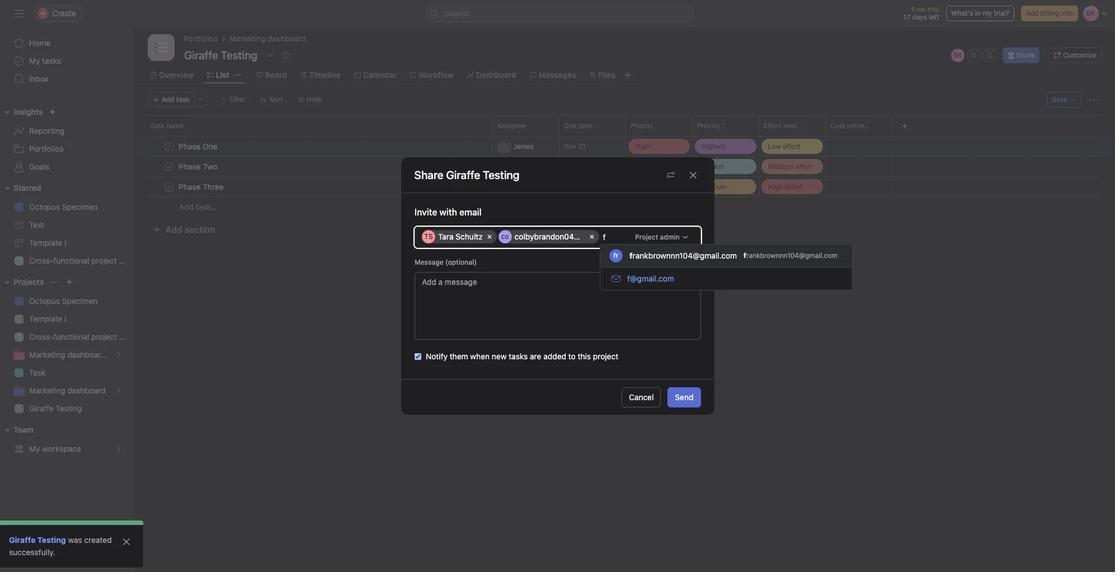 Task type: describe. For each thing, give the bounding box(es) containing it.
priority 1
[[698, 121, 725, 130]]

tasks inside my tasks link
[[42, 56, 61, 66]]

octopus for starred
[[29, 202, 60, 212]]

1
[[722, 121, 725, 130]]

add section
[[166, 224, 215, 235]]

search button
[[426, 4, 694, 22]]

cross-functional project plan inside the 'starred' element
[[29, 256, 134, 265]]

cross-functional project plan link inside the 'starred' element
[[7, 252, 134, 270]]

free trial 17 days left
[[904, 5, 940, 21]]

james
[[513, 142, 534, 150]]

my
[[983, 9, 993, 17]]

inbox
[[29, 74, 49, 83]]

level
[[784, 121, 798, 130]]

date
[[579, 121, 593, 130]]

home link
[[7, 34, 128, 52]]

added
[[543, 352, 566, 361]]

Phase One text field
[[176, 141, 221, 152]]

invite for invite with email
[[415, 207, 437, 217]]

specimen for test
[[62, 202, 98, 212]]

functional inside projects element
[[53, 332, 89, 341]]

them
[[450, 352, 468, 361]]

tara
[[438, 232, 454, 241]]

new
[[492, 352, 507, 361]]

project admin button
[[630, 230, 694, 245]]

list image
[[155, 41, 168, 54]]

marketing dashboards
[[29, 350, 110, 359]]

fr button
[[498, 180, 557, 193]]

Phase Two text field
[[176, 161, 221, 172]]

add task button
[[148, 92, 195, 107]]

colbybrandon04@gmail.com
[[515, 232, 618, 241]]

trial?
[[994, 9, 1010, 17]]

add for add task…
[[179, 202, 194, 212]]

dashboards
[[67, 350, 110, 359]]

message
[[415, 258, 443, 266]]

global element
[[0, 27, 134, 95]]

admin
[[660, 233, 680, 241]]

marketing dashboards link
[[7, 346, 128, 364]]

free
[[912, 5, 926, 13]]

due date
[[564, 121, 593, 130]]

completed checkbox for ja
[[162, 140, 176, 153]]

i for 1st "template i" link from the bottom of the page
[[64, 314, 66, 324]]

left
[[930, 13, 940, 21]]

(optional)
[[445, 258, 477, 266]]

this
[[578, 352, 591, 361]]

overview link
[[150, 69, 194, 81]]

workflow
[[419, 70, 454, 79]]

files link
[[590, 69, 616, 81]]

due
[[564, 121, 577, 130]]

nov 21
[[564, 142, 586, 151]]

overview
[[159, 70, 194, 79]]

share button
[[1003, 48, 1040, 63]]

cross-functional project plan inside projects element
[[29, 332, 134, 341]]

add for add task
[[162, 95, 174, 104]]

row containing task name
[[134, 115, 1116, 136]]

workflow link
[[410, 69, 454, 81]]

completed image for fr
[[162, 180, 176, 193]]

functional inside the 'starred' element
[[53, 256, 89, 265]]

notify
[[426, 352, 448, 361]]

giraffe testing inside projects element
[[29, 404, 82, 413]]

insights element
[[0, 102, 134, 178]]

timeline
[[310, 70, 341, 79]]

cross- inside projects element
[[29, 332, 53, 341]]

share for share giraffe testing
[[415, 168, 444, 181]]

octopus specimen link for test
[[7, 198, 128, 216]]

add for add billing info
[[1027, 9, 1039, 17]]

completed image for ja
[[162, 140, 176, 153]]

pr row
[[134, 156, 1116, 177]]

projects
[[13, 277, 44, 287]]

task
[[176, 95, 190, 104]]

reporting link
[[7, 122, 128, 140]]

nov
[[564, 142, 577, 151]]

fr
[[502, 182, 507, 191]]

marketing dashboard inside projects element
[[29, 386, 106, 395]]

share giraffe testing dialog
[[401, 157, 715, 415]]

in
[[976, 9, 981, 17]]

schultz
[[456, 232, 483, 241]]

portfolios link inside insights element
[[7, 140, 128, 158]]

add task… row
[[134, 197, 1116, 217]]

project
[[635, 233, 658, 241]]

dashboard
[[476, 70, 517, 79]]

template i for 1st "template i" link from the bottom of the page
[[29, 314, 66, 324]]

cancel button
[[622, 387, 661, 407]]

message (optional)
[[415, 258, 477, 266]]

info
[[1062, 9, 1074, 17]]

priority for priority 1
[[698, 121, 720, 130]]

hide sidebar image
[[15, 9, 24, 18]]

reporting
[[29, 126, 64, 135]]

was
[[68, 535, 82, 545]]

plan inside the 'starred' element
[[119, 256, 134, 265]]

teams element
[[0, 420, 134, 460]]

was created successfully.
[[9, 535, 112, 557]]

add task…
[[179, 202, 217, 212]]

invite for invite
[[31, 553, 52, 562]]

test
[[29, 220, 44, 230]]

inbox link
[[7, 70, 128, 88]]

add section button
[[148, 219, 220, 240]]

portfolios inside insights element
[[29, 144, 64, 153]]

created
[[84, 535, 112, 545]]

send button
[[668, 387, 701, 407]]

pr
[[501, 162, 508, 170]]

board
[[265, 70, 287, 79]]

effort
[[764, 121, 782, 130]]

template inside projects element
[[29, 314, 62, 324]]

1 vertical spatial giraffe
[[9, 535, 36, 545]]

workspace
[[42, 444, 81, 453]]

starred element
[[0, 178, 134, 272]]

goals
[[29, 162, 50, 171]]

0 vertical spatial marketing
[[229, 34, 265, 43]]

starred
[[13, 183, 41, 193]]

1 horizontal spatial dashboard
[[268, 34, 306, 43]]

task…
[[196, 202, 217, 212]]



Task type: locate. For each thing, give the bounding box(es) containing it.
1 vertical spatial marketing dashboard link
[[7, 382, 128, 400]]

octopus inside projects element
[[29, 296, 60, 306]]

1 vertical spatial tasks
[[509, 352, 528, 361]]

marketing up list at the top left
[[229, 34, 265, 43]]

Phase Three text field
[[176, 181, 227, 192]]

1 vertical spatial octopus
[[29, 296, 60, 306]]

completed image up completed checkbox
[[162, 140, 176, 153]]

1 vertical spatial dashboard
[[67, 386, 106, 395]]

1 vertical spatial cross-functional project plan link
[[7, 328, 134, 346]]

0 vertical spatial octopus specimen
[[29, 202, 98, 212]]

completed image inside phase two cell
[[162, 160, 176, 173]]

octopus specimen inside the 'starred' element
[[29, 202, 98, 212]]

plan inside projects element
[[119, 332, 134, 341]]

2 vertical spatial project
[[593, 352, 618, 361]]

0 vertical spatial cross-
[[29, 256, 53, 265]]

task for task name
[[150, 121, 164, 130]]

17
[[904, 13, 911, 21]]

1 specimen from the top
[[62, 202, 98, 212]]

1 octopus specimen from the top
[[29, 202, 98, 212]]

cross- inside the 'starred' element
[[29, 256, 53, 265]]

row containing tara schultz
[[422, 230, 630, 246]]

cross-functional project plan link down test link
[[7, 252, 134, 270]]

1 completed image from the top
[[162, 140, 176, 153]]

testing inside projects element
[[56, 404, 82, 413]]

add inside button
[[166, 224, 182, 235]]

octopus specimen down projects
[[29, 296, 98, 306]]

2 completed image from the top
[[162, 160, 176, 173]]

0 horizontal spatial invite
[[31, 553, 52, 562]]

i
[[64, 238, 66, 247], [64, 314, 66, 324]]

1 vertical spatial octopus specimen
[[29, 296, 98, 306]]

0 vertical spatial share
[[1017, 51, 1035, 59]]

specimen for template i
[[62, 296, 98, 306]]

tasks down the home
[[42, 56, 61, 66]]

tara schultz
[[438, 232, 483, 241]]

completed checkbox inside phase one cell
[[162, 140, 176, 153]]

completed image inside phase three cell
[[162, 180, 176, 193]]

Message (optional) text field
[[415, 272, 701, 340]]

0 vertical spatial testing
[[56, 404, 82, 413]]

1 vertical spatial plan
[[119, 332, 134, 341]]

testing up teams element on the left bottom of the page
[[56, 404, 82, 413]]

marketing dashboard link up add to starred image
[[229, 32, 306, 45]]

octopus specimen for template i
[[29, 296, 98, 306]]

tasks
[[42, 56, 61, 66], [509, 352, 528, 361]]

octopus specimen inside projects element
[[29, 296, 98, 306]]

my up inbox
[[29, 56, 40, 66]]

completed image
[[162, 140, 176, 153], [162, 160, 176, 173], [162, 180, 176, 193]]

plan
[[119, 256, 134, 265], [119, 332, 134, 341]]

marketing dashboard down "task" link
[[29, 386, 106, 395]]

1 horizontal spatial share
[[1017, 51, 1035, 59]]

0 horizontal spatial marketing dashboard link
[[7, 382, 128, 400]]

share giraffe testing
[[415, 168, 520, 181]]

1 vertical spatial — text field
[[831, 163, 892, 171]]

octopus specimen for test
[[29, 202, 98, 212]]

specimen inside the 'starred' element
[[62, 202, 98, 212]]

1 horizontal spatial marketing dashboard link
[[229, 32, 306, 45]]

add task
[[162, 95, 190, 104]]

0 horizontal spatial tasks
[[42, 56, 61, 66]]

0 vertical spatial octopus
[[29, 202, 60, 212]]

completed image inside phase one cell
[[162, 140, 176, 153]]

marketing down "task" link
[[29, 386, 65, 395]]

template i inside projects element
[[29, 314, 66, 324]]

0 vertical spatial completed image
[[162, 140, 176, 153]]

project permissions image
[[666, 170, 675, 179]]

— text field for ja
[[831, 143, 892, 151]]

1 vertical spatial my
[[29, 444, 40, 453]]

0 vertical spatial invite
[[415, 207, 437, 217]]

0 horizontal spatial share
[[415, 168, 444, 181]]

1 template i link from the top
[[7, 234, 128, 252]]

portfolios down 'reporting'
[[29, 144, 64, 153]]

my down 'team'
[[29, 444, 40, 453]]

close this dialog image
[[689, 170, 698, 179]]

functional down test link
[[53, 256, 89, 265]]

my workspace link
[[7, 440, 128, 458]]

home
[[29, 38, 51, 48]]

dashboard
[[268, 34, 306, 43], [67, 386, 106, 395]]

None text field
[[181, 45, 260, 65], [601, 230, 612, 244], [181, 45, 260, 65], [601, 230, 612, 244]]

priority for priority
[[631, 121, 654, 130]]

functional up marketing dashboards on the left bottom of page
[[53, 332, 89, 341]]

0 vertical spatial completed checkbox
[[162, 140, 176, 153]]

template i for second "template i" link from the bottom
[[29, 238, 66, 247]]

1 vertical spatial marketing dashboard
[[29, 386, 106, 395]]

1 vertical spatial completed checkbox
[[162, 180, 176, 193]]

3 — text field from the top
[[831, 183, 892, 191]]

2 template i from the top
[[29, 314, 66, 324]]

0 vertical spatial dashboard
[[268, 34, 306, 43]]

1 vertical spatial portfolios
[[29, 144, 64, 153]]

project inside share giraffe testing dialog
[[593, 352, 618, 361]]

0 vertical spatial template
[[29, 238, 62, 247]]

2 completed checkbox from the top
[[162, 180, 176, 193]]

list link
[[207, 69, 229, 81]]

1 vertical spatial specimen
[[62, 296, 98, 306]]

0 vertical spatial marketing dashboard link
[[229, 32, 306, 45]]

2 functional from the top
[[53, 332, 89, 341]]

my inside 'my workspace' "link"
[[29, 444, 40, 453]]

1 vertical spatial template i
[[29, 314, 66, 324]]

0 vertical spatial cross-functional project plan
[[29, 256, 134, 265]]

completed checkbox for fr
[[162, 180, 176, 193]]

template i inside the 'starred' element
[[29, 238, 66, 247]]

bk
[[954, 51, 963, 59]]

portfolios up list link
[[184, 34, 218, 43]]

1 vertical spatial giraffe testing link
[[9, 535, 66, 545]]

0 vertical spatial marketing dashboard
[[229, 34, 306, 43]]

row
[[134, 115, 1116, 136], [148, 135, 1102, 137], [134, 136, 1116, 157], [422, 230, 630, 246]]

1 functional from the top
[[53, 256, 89, 265]]

0 vertical spatial i
[[64, 238, 66, 247]]

task name
[[150, 121, 184, 130]]

octopus for projects
[[29, 296, 60, 306]]

i inside projects element
[[64, 314, 66, 324]]

1 horizontal spatial invite
[[415, 207, 437, 217]]

2 specimen from the top
[[62, 296, 98, 306]]

2 template i link from the top
[[7, 310, 128, 328]]

0 vertical spatial task
[[150, 121, 164, 130]]

template down projects
[[29, 314, 62, 324]]

add to starred image
[[282, 50, 291, 59]]

template i up marketing dashboards link
[[29, 314, 66, 324]]

template
[[29, 238, 62, 247], [29, 314, 62, 324]]

octopus specimen up test link
[[29, 202, 98, 212]]

giraffe
[[29, 404, 54, 413], [9, 535, 36, 545]]

dashboard down "task" link
[[67, 386, 106, 395]]

board link
[[256, 69, 287, 81]]

cross- up marketing dashboards link
[[29, 332, 53, 341]]

0 vertical spatial specimen
[[62, 202, 98, 212]]

testing up successfully.
[[37, 535, 66, 545]]

2 octopus specimen from the top
[[29, 296, 98, 306]]

0 horizontal spatial dashboard
[[67, 386, 106, 395]]

— text field
[[831, 143, 892, 151], [831, 163, 892, 171], [831, 183, 892, 191]]

projects element
[[0, 272, 134, 420]]

1 my from the top
[[29, 56, 40, 66]]

i inside the 'starred' element
[[64, 238, 66, 247]]

1 i from the top
[[64, 238, 66, 247]]

0 vertical spatial giraffe testing link
[[7, 400, 128, 418]]

add inside row
[[179, 202, 194, 212]]

Completed checkbox
[[162, 140, 176, 153], [162, 180, 176, 193]]

0 vertical spatial plan
[[119, 256, 134, 265]]

1 plan from the top
[[119, 256, 134, 265]]

0 horizontal spatial task
[[29, 368, 46, 377]]

1 vertical spatial portfolios link
[[7, 140, 128, 158]]

tasks inside share giraffe testing dialog
[[509, 352, 528, 361]]

marketing up "task" link
[[29, 350, 65, 359]]

octopus up test
[[29, 202, 60, 212]]

projects button
[[0, 275, 44, 289]]

fr row
[[134, 176, 1116, 197]]

tasks left are
[[509, 352, 528, 361]]

1 vertical spatial invite
[[31, 553, 52, 562]]

1 vertical spatial cross-functional project plan
[[29, 332, 134, 341]]

with email
[[439, 207, 482, 217]]

1 vertical spatial marketing
[[29, 350, 65, 359]]

dashboard inside projects element
[[67, 386, 106, 395]]

0 horizontal spatial portfolios link
[[7, 140, 128, 158]]

1 priority from the left
[[631, 121, 654, 130]]

giraffe testing link
[[7, 400, 128, 418], [9, 535, 66, 545]]

marketing dashboard link inside projects element
[[7, 382, 128, 400]]

header untitled section tree grid
[[134, 136, 1116, 217]]

successfully.
[[9, 548, 55, 557]]

portfolios link down 'reporting'
[[7, 140, 128, 158]]

add for add section
[[166, 224, 182, 235]]

marketing for marketing dashboards link
[[29, 350, 65, 359]]

1 vertical spatial i
[[64, 314, 66, 324]]

octopus inside the 'starred' element
[[29, 202, 60, 212]]

1 cross-functional project plan link from the top
[[7, 252, 134, 270]]

giraffe up 'team'
[[29, 404, 54, 413]]

1 vertical spatial functional
[[53, 332, 89, 341]]

project up the dashboards
[[91, 332, 117, 341]]

template down test
[[29, 238, 62, 247]]

1 template i from the top
[[29, 238, 66, 247]]

calendar
[[363, 70, 397, 79]]

search
[[445, 8, 470, 18]]

days
[[913, 13, 928, 21]]

share
[[1017, 51, 1035, 59], [415, 168, 444, 181]]

octopus down projects
[[29, 296, 60, 306]]

1 vertical spatial project
[[91, 332, 117, 341]]

send
[[675, 392, 694, 402]]

cross-functional project plan link
[[7, 252, 134, 270], [7, 328, 134, 346]]

pr button
[[498, 160, 557, 173]]

goals link
[[7, 158, 128, 176]]

task down marketing dashboards link
[[29, 368, 46, 377]]

1 horizontal spatial tasks
[[509, 352, 528, 361]]

1 vertical spatial completed image
[[162, 160, 176, 173]]

assignee
[[498, 121, 526, 130]]

when
[[470, 352, 490, 361]]

— text field for fr
[[831, 183, 892, 191]]

specimen inside projects element
[[62, 296, 98, 306]]

bk button
[[952, 49, 965, 62]]

Completed checkbox
[[162, 160, 176, 173]]

completed checkbox up completed checkbox
[[162, 140, 176, 153]]

2 cross-functional project plan link from the top
[[7, 328, 134, 346]]

0 vertical spatial octopus specimen link
[[7, 198, 128, 216]]

marketing dashboard up add to starred image
[[229, 34, 306, 43]]

0 vertical spatial my
[[29, 56, 40, 66]]

dashboard link
[[467, 69, 517, 81]]

0 vertical spatial project
[[91, 256, 117, 265]]

effort level
[[764, 121, 798, 130]]

0 vertical spatial template i
[[29, 238, 66, 247]]

co
[[501, 232, 509, 241]]

invite inside invite button
[[31, 553, 52, 562]]

my for my workspace
[[29, 444, 40, 453]]

marketing
[[229, 34, 265, 43], [29, 350, 65, 359], [29, 386, 65, 395]]

phase one cell
[[134, 136, 493, 157]]

2 priority from the left
[[698, 121, 720, 130]]

2 template from the top
[[29, 314, 62, 324]]

ts
[[424, 232, 433, 241]]

2 octopus from the top
[[29, 296, 60, 306]]

timeline link
[[301, 69, 341, 81]]

i up marketing dashboards on the left bottom of page
[[64, 314, 66, 324]]

row containing ja
[[134, 136, 1116, 157]]

invite with email
[[415, 207, 482, 217]]

octopus specimen link up test
[[7, 198, 128, 216]]

marketing for marketing dashboard link inside the projects element
[[29, 386, 65, 395]]

0 vertical spatial template i link
[[7, 234, 128, 252]]

my for my tasks
[[29, 56, 40, 66]]

specimen
[[62, 202, 98, 212], [62, 296, 98, 306]]

— text field for pr
[[831, 163, 892, 171]]

2 cross- from the top
[[29, 332, 53, 341]]

2 plan from the top
[[119, 332, 134, 341]]

0 horizontal spatial portfolios
[[29, 144, 64, 153]]

add left task
[[162, 95, 174, 104]]

1 vertical spatial share
[[415, 168, 444, 181]]

0 vertical spatial giraffe
[[29, 404, 54, 413]]

project right this
[[593, 352, 618, 361]]

21
[[579, 142, 586, 151]]

my
[[29, 56, 40, 66], [29, 444, 40, 453]]

2 vertical spatial — text field
[[831, 183, 892, 191]]

1 horizontal spatial priority
[[698, 121, 720, 130]]

0 vertical spatial — text field
[[831, 143, 892, 151]]

template i
[[29, 238, 66, 247], [29, 314, 66, 324]]

are
[[530, 352, 541, 361]]

task link
[[7, 364, 128, 382]]

1 horizontal spatial task
[[150, 121, 164, 130]]

3 completed image from the top
[[162, 180, 176, 193]]

cross-functional project plan link inside projects element
[[7, 328, 134, 346]]

marketing dashboard link
[[229, 32, 306, 45], [7, 382, 128, 400]]

share inside button
[[1017, 51, 1035, 59]]

specimen up test link
[[62, 202, 98, 212]]

completed image for pr
[[162, 160, 176, 173]]

0 vertical spatial giraffe testing
[[29, 404, 82, 413]]

2 vertical spatial completed image
[[162, 180, 176, 193]]

what's
[[952, 9, 974, 17]]

1 vertical spatial giraffe testing
[[9, 535, 66, 545]]

0 horizontal spatial marketing dashboard
[[29, 386, 106, 395]]

i down test link
[[64, 238, 66, 247]]

calendar link
[[354, 69, 397, 81]]

template i link down test
[[7, 234, 128, 252]]

dashboard up add to starred image
[[268, 34, 306, 43]]

share inside dialog
[[415, 168, 444, 181]]

1 vertical spatial cross-
[[29, 332, 53, 341]]

test link
[[7, 216, 128, 234]]

add left billing
[[1027, 9, 1039, 17]]

task for task
[[29, 368, 46, 377]]

invite inside share giraffe testing dialog
[[415, 207, 437, 217]]

giraffe testing
[[446, 168, 520, 181]]

1 horizontal spatial marketing dashboard
[[229, 34, 306, 43]]

2 my from the top
[[29, 444, 40, 453]]

1 — text field from the top
[[831, 143, 892, 151]]

0 vertical spatial cross-functional project plan link
[[7, 252, 134, 270]]

row inside share giraffe testing dialog
[[422, 230, 630, 246]]

my tasks link
[[7, 52, 128, 70]]

ja
[[501, 142, 508, 150]]

priority left 1
[[698, 121, 720, 130]]

my inside my tasks link
[[29, 56, 40, 66]]

priority up pr row
[[631, 121, 654, 130]]

cross-functional project plan down test link
[[29, 256, 134, 265]]

portfolios link up list link
[[184, 32, 218, 45]]

giraffe testing link up successfully.
[[9, 535, 66, 545]]

template inside the 'starred' element
[[29, 238, 62, 247]]

team
[[13, 425, 33, 434]]

cancel
[[629, 392, 654, 402]]

phase two cell
[[134, 156, 493, 177]]

task left name
[[150, 121, 164, 130]]

completed checkbox inside phase three cell
[[162, 180, 176, 193]]

add left task…
[[179, 202, 194, 212]]

giraffe testing up teams element on the left bottom of the page
[[29, 404, 82, 413]]

1 vertical spatial octopus specimen link
[[7, 292, 128, 310]]

my tasks
[[29, 56, 61, 66]]

1 horizontal spatial portfolios
[[184, 34, 218, 43]]

0 vertical spatial tasks
[[42, 56, 61, 66]]

share up invite with email at the left
[[415, 168, 444, 181]]

list
[[216, 70, 229, 79]]

template i down test
[[29, 238, 66, 247]]

tara schultz cell
[[422, 230, 497, 244]]

octopus
[[29, 202, 60, 212], [29, 296, 60, 306]]

functional
[[53, 256, 89, 265], [53, 332, 89, 341]]

0 vertical spatial functional
[[53, 256, 89, 265]]

trial
[[928, 5, 940, 13]]

1 template from the top
[[29, 238, 62, 247]]

specimen up the dashboards
[[62, 296, 98, 306]]

2 cross-functional project plan from the top
[[29, 332, 134, 341]]

completed checkbox down completed checkbox
[[162, 180, 176, 193]]

cross- up projects
[[29, 256, 53, 265]]

cross-
[[29, 256, 53, 265], [29, 332, 53, 341]]

2 i from the top
[[64, 314, 66, 324]]

messages
[[539, 70, 576, 79]]

section
[[185, 224, 215, 235]]

insights button
[[0, 105, 43, 119]]

octopus specimen link down projects
[[7, 292, 128, 310]]

colbybrandon04@gmail.com cell
[[498, 230, 618, 244]]

1 vertical spatial template
[[29, 314, 62, 324]]

1 vertical spatial testing
[[37, 535, 66, 545]]

marketing dashboard link down marketing dashboards link
[[7, 382, 128, 400]]

completed image left phase two text box
[[162, 160, 176, 173]]

2 — text field from the top
[[831, 163, 892, 171]]

Notify them when new tasks are added to this project checkbox
[[415, 353, 421, 360]]

project admin
[[635, 233, 680, 241]]

1 octopus from the top
[[29, 202, 60, 212]]

share for share
[[1017, 51, 1035, 59]]

starred button
[[0, 181, 41, 195]]

giraffe up successfully.
[[9, 535, 36, 545]]

files
[[599, 70, 616, 79]]

search list box
[[426, 4, 694, 22]]

project inside the 'starred' element
[[91, 256, 117, 265]]

project down test link
[[91, 256, 117, 265]]

2 vertical spatial marketing
[[29, 386, 65, 395]]

giraffe inside projects element
[[29, 404, 54, 413]]

completed image down completed checkbox
[[162, 180, 176, 193]]

cross-functional project plan link up marketing dashboards on the left bottom of page
[[7, 328, 134, 346]]

1 vertical spatial template i link
[[7, 310, 128, 328]]

add left section
[[166, 224, 182, 235]]

0 horizontal spatial priority
[[631, 121, 654, 130]]

task inside "task" link
[[29, 368, 46, 377]]

1 completed checkbox from the top
[[162, 140, 176, 153]]

0 vertical spatial portfolios
[[184, 34, 218, 43]]

giraffe testing link up teams element on the left bottom of the page
[[7, 400, 128, 418]]

2 octopus specimen link from the top
[[7, 292, 128, 310]]

giraffe testing up successfully.
[[9, 535, 66, 545]]

cost estimate
[[831, 121, 875, 130]]

what's in my trial?
[[952, 9, 1010, 17]]

close image
[[122, 537, 131, 546]]

template i link up marketing dashboards on the left bottom of page
[[7, 310, 128, 328]]

1 cross- from the top
[[29, 256, 53, 265]]

share down "add billing info" button
[[1017, 51, 1035, 59]]

1 vertical spatial task
[[29, 368, 46, 377]]

phase three cell
[[134, 176, 493, 197]]

1 cross-functional project plan from the top
[[29, 256, 134, 265]]

cost
[[831, 121, 845, 130]]

cross-functional project plan up the dashboards
[[29, 332, 134, 341]]

0 vertical spatial portfolios link
[[184, 32, 218, 45]]

my workspace
[[29, 444, 81, 453]]

1 octopus specimen link from the top
[[7, 198, 128, 216]]

project
[[91, 256, 117, 265], [91, 332, 117, 341], [593, 352, 618, 361]]

octopus specimen link for template i
[[7, 292, 128, 310]]

invite button
[[11, 548, 59, 568]]

add task… button
[[179, 201, 217, 213]]

i for second "template i" link from the bottom
[[64, 238, 66, 247]]

1 horizontal spatial portfolios link
[[184, 32, 218, 45]]



Task type: vqa. For each thing, say whether or not it's contained in the screenshot.
the leftmost 'Task'
yes



